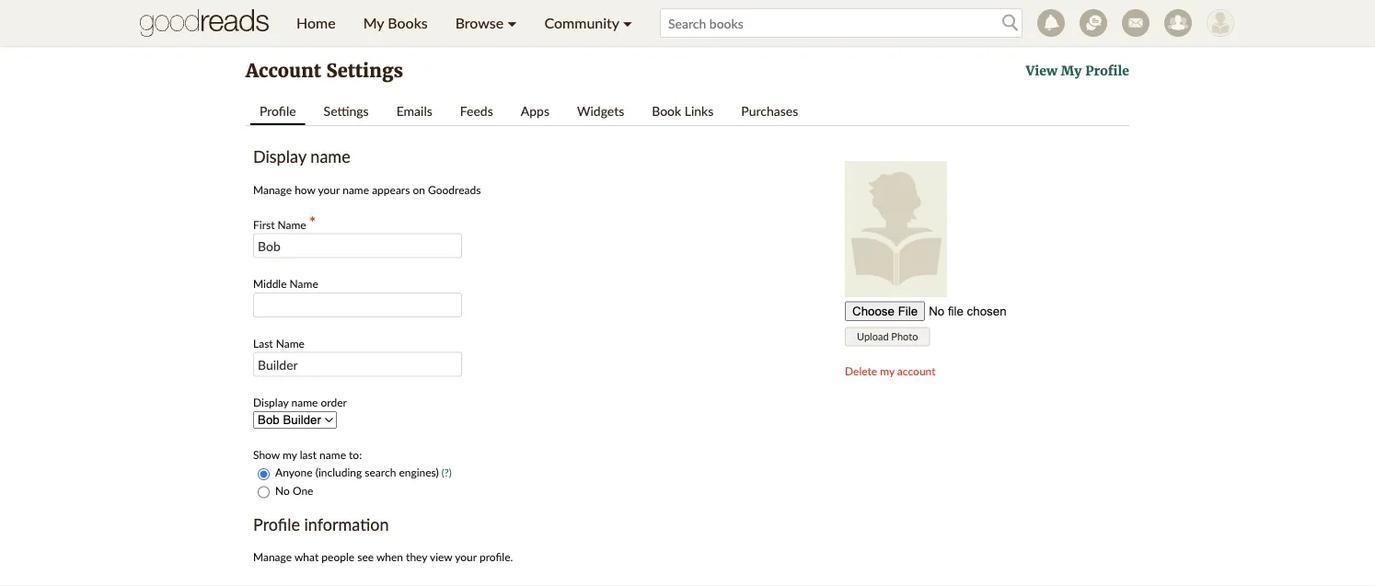 Task type: vqa. For each thing, say whether or not it's contained in the screenshot.
"Audiobook" LINK
no



Task type: describe. For each thing, give the bounding box(es) containing it.
middle name
[[253, 278, 318, 291]]

(?) link
[[442, 467, 452, 479]]

last
[[253, 337, 273, 350]]

my for delete
[[880, 365, 895, 378]]

name left the appears
[[343, 183, 369, 196]]

Search books text field
[[660, 8, 1023, 38]]

goodreads
[[428, 183, 481, 196]]

home
[[296, 14, 336, 32]]

friend requests image
[[1165, 9, 1192, 37]]

widgets
[[577, 103, 624, 118]]

emails
[[396, 103, 432, 118]]

what
[[294, 550, 319, 564]]

0 horizontal spatial my
[[363, 14, 384, 32]]

name up the (including
[[320, 448, 346, 462]]

manage how your name appears on goodreads
[[253, 183, 481, 196]]

home link
[[283, 0, 349, 46]]

u 111x148 image
[[845, 161, 947, 297]]

browse ▾
[[455, 14, 517, 32]]

first name *
[[253, 213, 316, 233]]

purchases link
[[732, 98, 808, 123]]

name for last name
[[276, 337, 305, 350]]

browse
[[455, 14, 504, 32]]

last
[[300, 448, 317, 462]]

first
[[253, 218, 275, 232]]

1 vertical spatial your
[[455, 550, 477, 564]]

Search for books to add to your shelves search field
[[660, 8, 1023, 38]]

widgets link
[[568, 98, 634, 123]]

(including
[[315, 466, 362, 480]]

no
[[275, 484, 290, 498]]

▾ for browse ▾
[[508, 14, 517, 32]]

how
[[295, 183, 316, 196]]

1 vertical spatial my
[[1061, 63, 1082, 79]]

information
[[304, 514, 389, 534]]

No One radio
[[258, 487, 270, 498]]

profile information
[[253, 514, 389, 534]]

inbox image
[[1122, 9, 1150, 37]]

name for first name *
[[278, 218, 306, 232]]

book
[[652, 103, 681, 118]]

Middle Name text field
[[253, 293, 462, 318]]

(?)
[[442, 467, 452, 479]]

manage what people see when they view your profile.
[[253, 550, 513, 564]]

last name
[[253, 337, 305, 350]]

manage for manage what people see when they view your profile.
[[253, 550, 292, 564]]

anyone
[[275, 466, 313, 480]]

apps link
[[512, 98, 559, 123]]

feeds
[[460, 103, 493, 118]]

my group discussions image
[[1080, 9, 1107, 37]]

book links
[[652, 103, 714, 118]]

engines)
[[399, 466, 439, 480]]

my for show
[[283, 448, 297, 462]]

appears
[[372, 183, 410, 196]]

one
[[293, 484, 313, 498]]

delete
[[845, 365, 877, 378]]

name for middle name
[[290, 278, 318, 291]]

manage for manage how your name appears on goodreads
[[253, 183, 292, 196]]

community ▾
[[545, 14, 632, 32]]

settings inside settings link
[[324, 103, 369, 118]]

no one
[[275, 484, 313, 498]]



Task type: locate. For each thing, give the bounding box(es) containing it.
when
[[376, 550, 403, 564]]

1 vertical spatial settings
[[324, 103, 369, 118]]

account settings
[[246, 59, 403, 82]]

name right middle
[[290, 278, 318, 291]]

None submit
[[845, 327, 930, 347]]

delete my account link
[[845, 365, 936, 378]]

your right how
[[318, 183, 340, 196]]

▾ right community at the left of the page
[[623, 14, 632, 32]]

display name order
[[253, 396, 347, 410]]

▾
[[508, 14, 517, 32], [623, 14, 632, 32]]

show my last name to:
[[253, 448, 362, 462]]

display up show
[[253, 396, 289, 410]]

menu
[[283, 0, 646, 46]]

notifications image
[[1037, 9, 1065, 37]]

display for display name
[[253, 146, 306, 167]]

settings down account settings
[[324, 103, 369, 118]]

name up how
[[311, 146, 350, 167]]

0 vertical spatial your
[[318, 183, 340, 196]]

middle
[[253, 278, 287, 291]]

name left order
[[291, 396, 318, 410]]

1 vertical spatial display
[[253, 396, 289, 410]]

apps
[[521, 103, 550, 118]]

0 horizontal spatial my
[[283, 448, 297, 462]]

my right view
[[1061, 63, 1082, 79]]

0 vertical spatial my
[[880, 365, 895, 378]]

community ▾ button
[[531, 0, 646, 46]]

None text field
[[253, 234, 462, 258]]

profile down my group discussions image
[[1086, 63, 1130, 79]]

display name
[[253, 146, 350, 167]]

name
[[311, 146, 350, 167], [343, 183, 369, 196], [291, 396, 318, 410], [320, 448, 346, 462]]

▾ for community ▾
[[623, 14, 632, 32]]

Last Name text field
[[253, 352, 462, 377]]

name inside first name *
[[278, 218, 306, 232]]

order
[[321, 396, 347, 410]]

people
[[322, 550, 355, 564]]

name
[[278, 218, 306, 232], [290, 278, 318, 291], [276, 337, 305, 350]]

0 vertical spatial manage
[[253, 183, 292, 196]]

profile down 'account' at the left
[[260, 103, 296, 118]]

1 vertical spatial profile
[[260, 103, 296, 118]]

profile down the no on the left
[[253, 514, 300, 534]]

your
[[318, 183, 340, 196], [455, 550, 477, 564]]

feeds link
[[451, 98, 502, 123]]

2 ▾ from the left
[[623, 14, 632, 32]]

▾ right 'browse'
[[508, 14, 517, 32]]

account
[[897, 365, 936, 378]]

they
[[406, 550, 427, 564]]

your right view
[[455, 550, 477, 564]]

name left *
[[278, 218, 306, 232]]

my right delete
[[880, 365, 895, 378]]

view my profile
[[1026, 63, 1130, 79]]

1 ▾ from the left
[[508, 14, 517, 32]]

name right last
[[276, 337, 305, 350]]

profile.
[[480, 550, 513, 564]]

books
[[388, 14, 428, 32]]

settings link
[[314, 98, 378, 123]]

links
[[685, 103, 714, 118]]

my
[[880, 365, 895, 378], [283, 448, 297, 462]]

None file field
[[845, 301, 1078, 321]]

manage
[[253, 183, 292, 196], [253, 550, 292, 564]]

on
[[413, 183, 425, 196]]

anyone (including search engines) (?)
[[275, 466, 452, 480]]

purchases
[[741, 103, 798, 118]]

community
[[545, 14, 619, 32]]

view
[[1026, 63, 1058, 79]]

profile for the profile link
[[260, 103, 296, 118]]

1 vertical spatial name
[[290, 278, 318, 291]]

0 vertical spatial name
[[278, 218, 306, 232]]

emails link
[[387, 98, 442, 123]]

1 horizontal spatial my
[[1061, 63, 1082, 79]]

2 manage from the top
[[253, 550, 292, 564]]

my
[[363, 14, 384, 32], [1061, 63, 1082, 79]]

profile link
[[250, 98, 305, 125]]

profile for profile information
[[253, 514, 300, 534]]

1 horizontal spatial ▾
[[623, 14, 632, 32]]

browse ▾ button
[[442, 0, 531, 46]]

1 display from the top
[[253, 146, 306, 167]]

see
[[357, 550, 374, 564]]

2 vertical spatial name
[[276, 337, 305, 350]]

settings up settings link
[[326, 59, 403, 82]]

Anyone (including search engines) radio
[[258, 469, 270, 481]]

1 horizontal spatial your
[[455, 550, 477, 564]]

menu containing home
[[283, 0, 646, 46]]

to:
[[349, 448, 362, 462]]

0 vertical spatial profile
[[1086, 63, 1130, 79]]

view
[[430, 550, 452, 564]]

0 vertical spatial settings
[[326, 59, 403, 82]]

1 vertical spatial manage
[[253, 550, 292, 564]]

0 horizontal spatial your
[[318, 183, 340, 196]]

0 horizontal spatial ▾
[[508, 14, 517, 32]]

settings
[[326, 59, 403, 82], [324, 103, 369, 118]]

account
[[246, 59, 321, 82]]

my up anyone
[[283, 448, 297, 462]]

display
[[253, 146, 306, 167], [253, 396, 289, 410]]

*
[[309, 213, 316, 233]]

1 manage from the top
[[253, 183, 292, 196]]

2 vertical spatial profile
[[253, 514, 300, 534]]

delete my account
[[845, 365, 936, 378]]

1 vertical spatial my
[[283, 448, 297, 462]]

show
[[253, 448, 280, 462]]

0 vertical spatial my
[[363, 14, 384, 32]]

display for display name order
[[253, 396, 289, 410]]

profile
[[1086, 63, 1130, 79], [260, 103, 296, 118], [253, 514, 300, 534]]

manage left "what"
[[253, 550, 292, 564]]

2 display from the top
[[253, 396, 289, 410]]

1 horizontal spatial my
[[880, 365, 895, 378]]

search
[[365, 466, 396, 480]]

my books
[[363, 14, 428, 32]]

my books link
[[349, 0, 442, 46]]

bob builder image
[[1207, 9, 1234, 37]]

view my profile link
[[1026, 63, 1130, 79]]

0 vertical spatial display
[[253, 146, 306, 167]]

display up how
[[253, 146, 306, 167]]

book links link
[[643, 98, 723, 123]]

my left the books
[[363, 14, 384, 32]]

manage left how
[[253, 183, 292, 196]]



